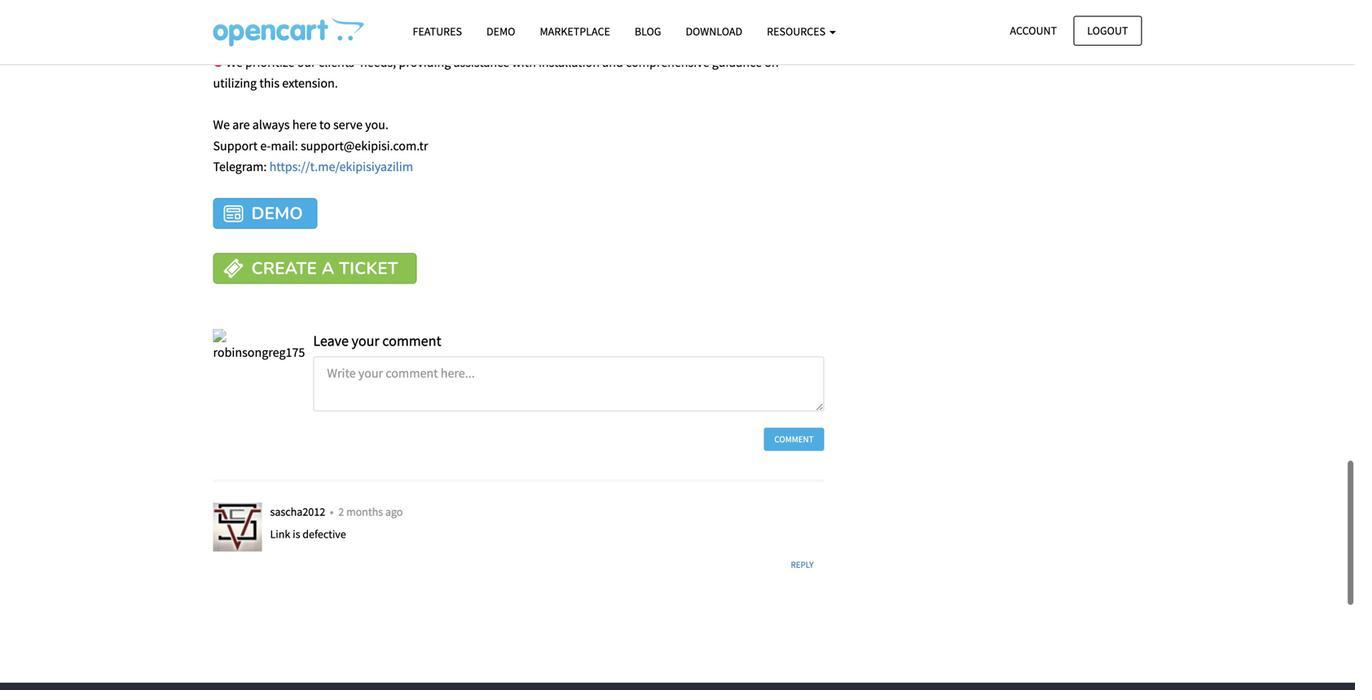 Task type: vqa. For each thing, say whether or not it's contained in the screenshot.
Demo on the left of the page
yes



Task type: describe. For each thing, give the bounding box(es) containing it.
sascha2012 image
[[213, 503, 262, 552]]

here
[[292, 117, 317, 133]]

logout
[[1088, 23, 1128, 38]]

we for are
[[213, 117, 230, 133]]

top-
[[415, 33, 438, 50]]

ago
[[385, 504, 403, 519]]

leave your comment
[[313, 332, 441, 350]]

e-
[[260, 138, 271, 154]]

1 ✪ from the top
[[213, 33, 223, 50]]

installation inside ✪ contact us for free installation and top-notch support. ✪
[[328, 33, 389, 50]]

account
[[1010, 23, 1057, 38]]

to
[[319, 117, 331, 133]]

and inside ✪ contact us for free installation and top-notch support. ✪
[[392, 33, 413, 50]]

✪ contact us for free installation and top-notch support. ✪
[[213, 33, 518, 70]]

comprehensive
[[626, 54, 710, 70]]

with
[[512, 54, 536, 70]]

mail:
[[271, 138, 298, 154]]

link
[[270, 527, 290, 541]]

installation inside 'we prioritize our clients' needs, providing assistance with installation and comprehensive guidance on utilizing this extension.'
[[539, 54, 600, 70]]

download link
[[674, 17, 755, 46]]

2 months ago
[[338, 504, 403, 519]]

months
[[346, 504, 383, 519]]

guidance
[[712, 54, 762, 70]]

comment
[[775, 433, 814, 445]]

providing
[[399, 54, 451, 70]]

is
[[293, 527, 300, 541]]

free
[[304, 33, 325, 50]]

prioritize
[[245, 54, 295, 70]]

account link
[[996, 16, 1071, 46]]

opencart - total discount image
[[213, 17, 364, 46]]

comment
[[382, 332, 441, 350]]

features link
[[401, 17, 474, 46]]

leave
[[313, 332, 349, 350]]

blog
[[635, 24, 661, 39]]

support.
[[472, 33, 518, 50]]

2
[[338, 504, 344, 519]]

this
[[259, 75, 280, 91]]

for
[[286, 33, 302, 50]]

you.
[[365, 117, 389, 133]]

logout link
[[1074, 16, 1142, 46]]

marketplace
[[540, 24, 610, 39]]

https://t.me/ekipisiyazilim link
[[269, 158, 413, 175]]



Task type: locate. For each thing, give the bounding box(es) containing it.
blog link
[[623, 17, 674, 46]]

us
[[271, 33, 284, 50]]

0 vertical spatial and
[[392, 33, 413, 50]]

extension.
[[282, 75, 338, 91]]

defective
[[303, 527, 346, 541]]

our
[[297, 54, 316, 70]]

1 vertical spatial we
[[213, 117, 230, 133]]

we for prioritize
[[226, 54, 243, 70]]

https://t.me/ekipisiyazilim
[[269, 158, 413, 175]]

1 vertical spatial installation
[[539, 54, 600, 70]]

we prioritize our clients' needs, providing assistance with installation and comprehensive guidance on utilizing this extension.
[[213, 54, 779, 91]]

0 horizontal spatial installation
[[328, 33, 389, 50]]

we up utilizing
[[226, 54, 243, 70]]

2 ✪ from the top
[[213, 54, 223, 70]]

1 horizontal spatial and
[[602, 54, 623, 70]]

1 vertical spatial and
[[602, 54, 623, 70]]

robinsongreg175 image
[[213, 329, 305, 363]]

assistance
[[454, 54, 509, 70]]

0 vertical spatial we
[[226, 54, 243, 70]]

your
[[352, 332, 380, 350]]

✪
[[213, 33, 223, 50], [213, 54, 223, 70]]

link is defective
[[270, 527, 346, 541]]

1 vertical spatial ✪
[[213, 54, 223, 70]]

contact
[[226, 33, 269, 50]]

resources
[[767, 24, 828, 39]]

we are always here to serve you. support e-mail: support@ekipisi.com.tr telegram: https://t.me/ekipisiyazilim
[[213, 117, 428, 175]]

✪ left contact
[[213, 33, 223, 50]]

download
[[686, 24, 743, 39]]

are
[[232, 117, 250, 133]]

0 vertical spatial installation
[[328, 33, 389, 50]]

installation
[[328, 33, 389, 50], [539, 54, 600, 70]]

we left are
[[213, 117, 230, 133]]

clients'
[[319, 54, 358, 70]]

and
[[392, 33, 413, 50], [602, 54, 623, 70]]

Leave your comment text field
[[313, 357, 824, 411]]

reply
[[791, 559, 814, 571]]

we inside 'we prioritize our clients' needs, providing assistance with installation and comprehensive guidance on utilizing this extension.'
[[226, 54, 243, 70]]

1 horizontal spatial installation
[[539, 54, 600, 70]]

installation down marketplace 'link'
[[539, 54, 600, 70]]

on
[[765, 54, 779, 70]]

✪ up utilizing
[[213, 54, 223, 70]]

installation up "needs,"
[[328, 33, 389, 50]]

demo
[[487, 24, 516, 39]]

serve
[[333, 117, 363, 133]]

features
[[413, 24, 462, 39]]

and left the 'top-'
[[392, 33, 413, 50]]

support
[[213, 138, 258, 154]]

support@ekipisi.com.tr
[[301, 138, 428, 154]]

needs,
[[360, 54, 396, 70]]

notch
[[438, 33, 469, 50]]

utilizing
[[213, 75, 257, 91]]

and inside 'we prioritize our clients' needs, providing assistance with installation and comprehensive guidance on utilizing this extension.'
[[602, 54, 623, 70]]

0 horizontal spatial and
[[392, 33, 413, 50]]

reply button
[[780, 554, 824, 577]]

marketplace link
[[528, 17, 623, 46]]

0 vertical spatial ✪
[[213, 33, 223, 50]]

always
[[253, 117, 290, 133]]

telegram:
[[213, 158, 267, 175]]

we
[[226, 54, 243, 70], [213, 117, 230, 133]]

we inside we are always here to serve you. support e-mail: support@ekipisi.com.tr telegram: https://t.me/ekipisiyazilim
[[213, 117, 230, 133]]

and down blog link
[[602, 54, 623, 70]]

demo link
[[474, 17, 528, 46]]

resources link
[[755, 17, 848, 46]]

sascha2012
[[270, 504, 328, 519]]

comment button
[[764, 428, 824, 451]]



